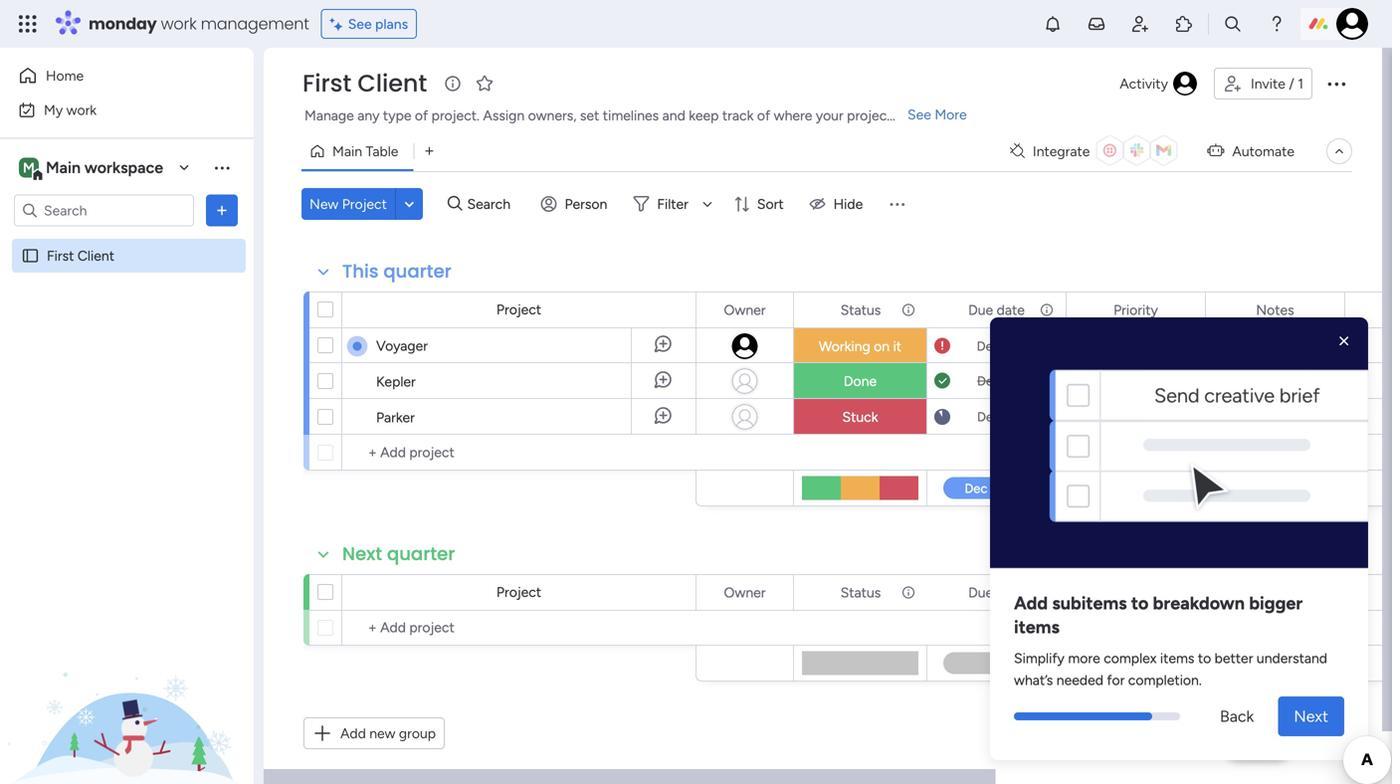 Task type: vqa. For each thing, say whether or not it's contained in the screenshot.
Project within the button
yes



Task type: locate. For each thing, give the bounding box(es) containing it.
1 horizontal spatial see
[[907, 106, 931, 123]]

0 vertical spatial date
[[997, 302, 1025, 318]]

timelines
[[603, 107, 659, 124]]

1 horizontal spatial main
[[332, 143, 362, 160]]

0 vertical spatial status field
[[836, 299, 886, 321]]

0 vertical spatial project
[[342, 196, 387, 212]]

notes up meeting notes
[[1256, 302, 1294, 318]]

date up 14
[[997, 302, 1025, 318]]

add
[[1014, 592, 1048, 614], [340, 725, 366, 742]]

option
[[0, 238, 254, 242]]

dec 14
[[977, 338, 1016, 354]]

client up type
[[358, 67, 427, 100]]

lottie animation element
[[990, 317, 1368, 575], [0, 583, 254, 784]]

0 vertical spatial owner
[[724, 302, 766, 318]]

person
[[565, 196, 607, 212]]

see for see plans
[[348, 15, 372, 32]]

notifications image
[[1043, 14, 1063, 34]]

1 status from the top
[[841, 302, 881, 318]]

1 vertical spatial to
[[1198, 650, 1211, 666]]

work right my
[[66, 101, 97, 118]]

work right monday
[[161, 12, 197, 35]]

new project button
[[302, 188, 395, 220]]

meeting notes
[[1233, 374, 1317, 390]]

0 vertical spatial add
[[1014, 592, 1048, 614]]

to right subitems
[[1131, 592, 1149, 614]]

client down 'search in workspace' field
[[77, 247, 114, 264]]

0 vertical spatial notes field
[[1251, 299, 1299, 321]]

2 status field from the top
[[836, 582, 886, 604]]

status
[[841, 302, 881, 318], [841, 584, 881, 601]]

due date field up dec 14
[[963, 299, 1030, 321]]

main table
[[332, 143, 398, 160]]

main inside workspace selection element
[[46, 158, 81, 177]]

column information image
[[901, 302, 916, 318], [1039, 585, 1055, 601]]

column information image for due date
[[1039, 302, 1055, 318]]

2 due from the top
[[968, 584, 993, 601]]

1 vertical spatial priority
[[1114, 584, 1158, 601]]

1 of from the left
[[415, 107, 428, 124]]

1 vertical spatial lottie animation element
[[0, 583, 254, 784]]

0 vertical spatial due
[[968, 302, 993, 318]]

1 + add project text field from the top
[[352, 441, 687, 465]]

add new group
[[340, 725, 436, 742]]

first
[[302, 67, 351, 100], [47, 247, 74, 264]]

quarter inside field
[[383, 259, 452, 284]]

2 dec from the top
[[977, 373, 1000, 389]]

1 vertical spatial + add project text field
[[352, 616, 687, 640]]

1 vertical spatial items
[[1160, 650, 1194, 666]]

0 vertical spatial work
[[161, 12, 197, 35]]

notes field up meeting notes
[[1251, 299, 1299, 321]]

0 horizontal spatial next
[[342, 541, 382, 567]]

main for main table
[[332, 143, 362, 160]]

dec left 14
[[977, 338, 1000, 354]]

kepler
[[376, 373, 416, 390]]

project inside button
[[342, 196, 387, 212]]

priority field up complex
[[1109, 582, 1163, 604]]

0 horizontal spatial lottie animation image
[[0, 583, 254, 784]]

quarter inside 'field'
[[387, 541, 455, 567]]

1 vertical spatial client
[[77, 247, 114, 264]]

0 vertical spatial see
[[348, 15, 372, 32]]

quarter for next quarter
[[387, 541, 455, 567]]

1 vertical spatial owner field
[[719, 582, 771, 604]]

0 vertical spatial dec
[[977, 338, 1000, 354]]

2 notes from the top
[[1256, 584, 1294, 601]]

lottie animation image
[[990, 325, 1368, 575], [0, 583, 254, 784]]

client
[[358, 67, 427, 100], [77, 247, 114, 264]]

1 vertical spatial work
[[66, 101, 97, 118]]

1 horizontal spatial items
[[1160, 650, 1194, 666]]

0 vertical spatial column information image
[[901, 302, 916, 318]]

invite / 1
[[1251, 75, 1304, 92]]

Next quarter field
[[337, 541, 460, 567]]

0 vertical spatial to
[[1131, 592, 1149, 614]]

items up the simplify
[[1014, 616, 1060, 638]]

0 horizontal spatial see
[[348, 15, 372, 32]]

1 priority field from the top
[[1109, 299, 1163, 321]]

close image
[[1334, 331, 1354, 351]]

apps image
[[1174, 14, 1194, 34]]

priority
[[1114, 302, 1158, 318], [1114, 584, 1158, 601]]

dapulse integrations image
[[1010, 144, 1025, 159]]

0 vertical spatial due date field
[[963, 299, 1030, 321]]

project
[[847, 107, 892, 124]]

due for second due date field from the top
[[968, 584, 993, 601]]

1 vertical spatial status
[[841, 584, 881, 601]]

1 vertical spatial due date
[[968, 584, 1025, 601]]

0 horizontal spatial client
[[77, 247, 114, 264]]

this quarter
[[342, 259, 452, 284]]

0 horizontal spatial column information image
[[901, 585, 916, 601]]

1 horizontal spatial lottie animation image
[[990, 325, 1368, 575]]

next
[[342, 541, 382, 567], [1294, 707, 1328, 726]]

see more link
[[906, 104, 969, 124]]

of
[[415, 107, 428, 124], [757, 107, 770, 124]]

3 dec from the top
[[977, 409, 1000, 425]]

1 vertical spatial column information image
[[1039, 585, 1055, 601]]

notes field up understand at right bottom
[[1251, 582, 1299, 604]]

owner
[[724, 302, 766, 318], [724, 584, 766, 601]]

next quarter
[[342, 541, 455, 567]]

0 vertical spatial due date
[[968, 302, 1025, 318]]

parker
[[376, 409, 415, 426]]

0 vertical spatial items
[[1014, 616, 1060, 638]]

first right public board image
[[47, 247, 74, 264]]

2 priority field from the top
[[1109, 582, 1163, 604]]

add left new
[[340, 725, 366, 742]]

dec left 16
[[977, 409, 1000, 425]]

main table button
[[302, 135, 413, 167]]

first client inside list box
[[47, 247, 114, 264]]

priority up complex
[[1114, 584, 1158, 601]]

Status field
[[836, 299, 886, 321], [836, 582, 886, 604]]

1 due date field from the top
[[963, 299, 1030, 321]]

management
[[201, 12, 309, 35]]

1 horizontal spatial to
[[1198, 650, 1211, 666]]

autopilot image
[[1207, 138, 1224, 163]]

0 horizontal spatial items
[[1014, 616, 1060, 638]]

1 vertical spatial column information image
[[901, 585, 916, 601]]

Due date field
[[963, 299, 1030, 321], [963, 582, 1030, 604]]

group
[[399, 725, 436, 742]]

Owner field
[[719, 299, 771, 321], [719, 582, 771, 604]]

0 horizontal spatial add
[[340, 725, 366, 742]]

on
[[874, 338, 890, 355]]

0 vertical spatial + add project text field
[[352, 441, 687, 465]]

1 horizontal spatial work
[[161, 12, 197, 35]]

m
[[23, 159, 35, 176]]

1 horizontal spatial column information image
[[1039, 302, 1055, 318]]

1 vertical spatial quarter
[[387, 541, 455, 567]]

1 vertical spatial due date field
[[963, 582, 1030, 604]]

status for the "status" field related to left column information image
[[841, 302, 881, 318]]

due
[[968, 302, 993, 318], [968, 584, 993, 601]]

project
[[342, 196, 387, 212], [496, 301, 541, 318], [496, 584, 541, 601]]

+ Add project text field
[[352, 441, 687, 465], [352, 616, 687, 640]]

1 vertical spatial status field
[[836, 582, 886, 604]]

0 vertical spatial next
[[342, 541, 382, 567]]

home button
[[12, 60, 214, 92]]

hide button
[[802, 188, 875, 220]]

new
[[369, 725, 396, 742]]

work
[[161, 12, 197, 35], [66, 101, 97, 118]]

0 vertical spatial priority field
[[1109, 299, 1163, 321]]

0 horizontal spatial first
[[47, 247, 74, 264]]

priority up high
[[1114, 302, 1158, 318]]

first client list box
[[0, 235, 254, 541]]

0 horizontal spatial to
[[1131, 592, 1149, 614]]

see left "plans"
[[348, 15, 372, 32]]

options image
[[212, 201, 232, 220], [1038, 293, 1052, 327], [1316, 293, 1330, 327], [900, 576, 913, 609]]

add up the simplify
[[1014, 592, 1048, 614]]

first client right public board image
[[47, 247, 114, 264]]

of right type
[[415, 107, 428, 124]]

Priority field
[[1109, 299, 1163, 321], [1109, 582, 1163, 604]]

1 vertical spatial priority field
[[1109, 582, 1163, 604]]

1 horizontal spatial client
[[358, 67, 427, 100]]

1 dec from the top
[[977, 338, 1000, 354]]

2 date from the top
[[997, 584, 1025, 601]]

1 vertical spatial see
[[907, 106, 931, 123]]

type
[[383, 107, 411, 124]]

next inside button
[[1294, 707, 1328, 726]]

1 vertical spatial first
[[47, 247, 74, 264]]

first client up any
[[302, 67, 427, 100]]

better
[[1215, 650, 1253, 666]]

work inside button
[[66, 101, 97, 118]]

priority field up high
[[1109, 299, 1163, 321]]

main inside "main table" 'button'
[[332, 143, 362, 160]]

see
[[348, 15, 372, 32], [907, 106, 931, 123]]

back button
[[1204, 697, 1270, 736]]

see left the more
[[907, 106, 931, 123]]

due date up the simplify
[[968, 584, 1025, 601]]

date up the simplify
[[997, 584, 1025, 601]]

set
[[580, 107, 599, 124]]

menu image
[[887, 194, 907, 214]]

add inside button
[[340, 725, 366, 742]]

1 vertical spatial add
[[340, 725, 366, 742]]

first client
[[302, 67, 427, 100], [47, 247, 114, 264]]

1 vertical spatial notes field
[[1251, 582, 1299, 604]]

1 vertical spatial next
[[1294, 707, 1328, 726]]

due date
[[968, 302, 1025, 318], [968, 584, 1025, 601]]

1 horizontal spatial column information image
[[1039, 585, 1055, 601]]

0 vertical spatial notes
[[1256, 302, 1294, 318]]

items
[[1014, 616, 1060, 638], [1160, 650, 1194, 666]]

column information image up the simplify
[[1039, 585, 1055, 601]]

options image
[[1324, 72, 1348, 96], [765, 293, 779, 327], [900, 293, 913, 327], [1177, 293, 1191, 327], [765, 576, 779, 609]]

0 vertical spatial owner field
[[719, 299, 771, 321]]

2 status from the top
[[841, 584, 881, 601]]

1 vertical spatial due
[[968, 584, 993, 601]]

0 horizontal spatial work
[[66, 101, 97, 118]]

items up completion.
[[1160, 650, 1194, 666]]

arrow down image
[[695, 192, 719, 216]]

quarter for this quarter
[[383, 259, 452, 284]]

other
[[1258, 410, 1292, 426]]

assign
[[483, 107, 525, 124]]

completion.
[[1128, 671, 1202, 688]]

0 vertical spatial first client
[[302, 67, 427, 100]]

add inside add subitems to breakdown bigger items
[[1014, 592, 1048, 614]]

progress bar
[[1014, 712, 1152, 720]]

1 status field from the top
[[836, 299, 886, 321]]

select product image
[[18, 14, 38, 34]]

main right workspace icon
[[46, 158, 81, 177]]

0 horizontal spatial main
[[46, 158, 81, 177]]

Notes field
[[1251, 299, 1299, 321], [1251, 582, 1299, 604]]

column information image
[[1039, 302, 1055, 318], [901, 585, 916, 601]]

1 vertical spatial owner
[[724, 584, 766, 601]]

to left the better
[[1198, 650, 1211, 666]]

my work button
[[12, 94, 214, 126]]

1 horizontal spatial add
[[1014, 592, 1048, 614]]

plans
[[375, 15, 408, 32]]

First Client field
[[298, 67, 432, 100]]

main left table
[[332, 143, 362, 160]]

0 vertical spatial quarter
[[383, 259, 452, 284]]

what's
[[1014, 671, 1053, 688]]

inbox image
[[1087, 14, 1107, 34]]

0 vertical spatial priority
[[1114, 302, 1158, 318]]

1 horizontal spatial lottie animation element
[[990, 317, 1368, 575]]

1 vertical spatial dec
[[977, 373, 1000, 389]]

help image
[[1267, 14, 1287, 34]]

see more
[[907, 106, 967, 123]]

help
[[1240, 733, 1276, 754]]

v2 overdue deadline image
[[934, 337, 950, 356]]

sort
[[757, 196, 784, 212]]

due date field up the simplify
[[963, 582, 1030, 604]]

1 vertical spatial notes
[[1256, 584, 1294, 601]]

0 horizontal spatial of
[[415, 107, 428, 124]]

1 vertical spatial date
[[997, 584, 1025, 601]]

2 owner from the top
[[724, 584, 766, 601]]

notes
[[1284, 374, 1317, 390]]

angle down image
[[405, 197, 414, 211]]

2 vertical spatial project
[[496, 584, 541, 601]]

1 horizontal spatial next
[[1294, 707, 1328, 726]]

0 vertical spatial status
[[841, 302, 881, 318]]

bigger
[[1249, 592, 1303, 614]]

date
[[997, 302, 1025, 318], [997, 584, 1025, 601]]

0 horizontal spatial first client
[[47, 247, 114, 264]]

next inside 'field'
[[342, 541, 382, 567]]

2 vertical spatial dec
[[977, 409, 1000, 425]]

client inside list box
[[77, 247, 114, 264]]

see inside button
[[348, 15, 372, 32]]

status for the "status" field corresponding to column information icon corresponding to status
[[841, 584, 881, 601]]

notes up understand at right bottom
[[1256, 584, 1294, 601]]

add for add new group
[[340, 725, 366, 742]]

of right track
[[757, 107, 770, 124]]

first up the manage
[[302, 67, 351, 100]]

person button
[[533, 188, 619, 220]]

0 vertical spatial first
[[302, 67, 351, 100]]

my
[[44, 101, 63, 118]]

first inside list box
[[47, 247, 74, 264]]

column information image up it
[[901, 302, 916, 318]]

dec left 15
[[977, 373, 1000, 389]]

0 vertical spatial lottie animation element
[[990, 317, 1368, 575]]

dec 16
[[977, 409, 1016, 425]]

1 due from the top
[[968, 302, 993, 318]]

due date up dec 14
[[968, 302, 1025, 318]]

workspace image
[[19, 157, 39, 179]]

2 due date field from the top
[[963, 582, 1030, 604]]

0 vertical spatial column information image
[[1039, 302, 1055, 318]]

1 horizontal spatial of
[[757, 107, 770, 124]]

1 vertical spatial first client
[[47, 247, 114, 264]]

1 vertical spatial project
[[496, 301, 541, 318]]



Task type: describe. For each thing, give the bounding box(es) containing it.
due for second due date field from the bottom of the page
[[968, 302, 993, 318]]

0 horizontal spatial lottie animation element
[[0, 583, 254, 784]]

filter
[[657, 196, 688, 212]]

/
[[1289, 75, 1294, 92]]

project for this quarter
[[496, 301, 541, 318]]

subitems
[[1052, 592, 1127, 614]]

1 priority from the top
[[1114, 302, 1158, 318]]

this
[[342, 259, 379, 284]]

track
[[722, 107, 754, 124]]

1 due date from the top
[[968, 302, 1025, 318]]

add to favorites image
[[475, 73, 495, 93]]

status field for column information icon corresponding to status
[[836, 582, 886, 604]]

workspace options image
[[212, 157, 232, 177]]

1 vertical spatial lottie animation image
[[0, 583, 254, 784]]

working
[[819, 338, 870, 355]]

next for next
[[1294, 707, 1328, 726]]

where
[[774, 107, 812, 124]]

0 vertical spatial client
[[358, 67, 427, 100]]

back
[[1220, 707, 1254, 726]]

next button
[[1278, 697, 1344, 736]]

1 horizontal spatial first client
[[302, 67, 427, 100]]

work for my
[[66, 101, 97, 118]]

dec for dec 14
[[977, 338, 1000, 354]]

workspace
[[84, 158, 163, 177]]

new project
[[309, 196, 387, 212]]

Search in workspace field
[[42, 199, 166, 222]]

table
[[366, 143, 398, 160]]

your
[[816, 107, 844, 124]]

v2 done deadline image
[[934, 372, 950, 391]]

breakdown
[[1153, 592, 1245, 614]]

add for add subitems to breakdown bigger items
[[1014, 592, 1048, 614]]

2 notes field from the top
[[1251, 582, 1299, 604]]

main workspace
[[46, 158, 163, 177]]

sort button
[[725, 188, 796, 220]]

hide
[[833, 196, 863, 212]]

noah lott image
[[1336, 8, 1368, 40]]

1 date from the top
[[997, 302, 1025, 318]]

meeting
[[1233, 374, 1281, 390]]

manage
[[304, 107, 354, 124]]

1 notes field from the top
[[1251, 299, 1299, 321]]

1 owner field from the top
[[719, 299, 771, 321]]

simplify
[[1014, 650, 1065, 666]]

add subitems to breakdown bigger items
[[1014, 592, 1303, 638]]

see for see more
[[907, 106, 931, 123]]

v2 search image
[[448, 193, 462, 215]]

invite
[[1251, 75, 1285, 92]]

medium
[[1111, 408, 1161, 425]]

new
[[309, 196, 339, 212]]

automate
[[1232, 143, 1295, 160]]

show board description image
[[441, 74, 465, 94]]

1 horizontal spatial first
[[302, 67, 351, 100]]

any
[[357, 107, 380, 124]]

public board image
[[21, 246, 40, 265]]

status field for left column information image
[[836, 299, 886, 321]]

0 vertical spatial lottie animation image
[[990, 325, 1368, 575]]

to inside add subitems to breakdown bigger items
[[1131, 592, 1149, 614]]

next for next quarter
[[342, 541, 382, 567]]

simplify more complex items to better understand what's needed for completion.
[[1014, 650, 1327, 688]]

add view image
[[425, 144, 433, 158]]

activity button
[[1112, 68, 1206, 100]]

column information image for status
[[901, 585, 916, 601]]

project.
[[432, 107, 480, 124]]

stuck
[[842, 408, 878, 425]]

workspace selection element
[[19, 156, 166, 182]]

manage any type of project. assign owners, set timelines and keep track of where your project stands.
[[304, 107, 940, 124]]

collapse board header image
[[1331, 143, 1347, 159]]

This quarter field
[[337, 259, 457, 285]]

stands.
[[896, 107, 940, 124]]

and
[[662, 107, 685, 124]]

14
[[1003, 338, 1016, 354]]

understand
[[1257, 650, 1327, 666]]

work for monday
[[161, 12, 197, 35]]

dec for dec 15
[[977, 373, 1000, 389]]

2 of from the left
[[757, 107, 770, 124]]

1 owner from the top
[[724, 302, 766, 318]]

1 notes from the top
[[1256, 302, 1294, 318]]

for
[[1107, 671, 1125, 688]]

2 due date from the top
[[968, 584, 1025, 601]]

search everything image
[[1223, 14, 1243, 34]]

2 priority from the top
[[1114, 584, 1158, 601]]

2 owner field from the top
[[719, 582, 771, 604]]

16
[[1003, 409, 1016, 425]]

needed
[[1057, 671, 1103, 688]]

add new group button
[[303, 717, 445, 749]]

2 + add project text field from the top
[[352, 616, 687, 640]]

more
[[935, 106, 967, 123]]

15
[[1003, 373, 1016, 389]]

more
[[1068, 650, 1100, 666]]

activity
[[1120, 75, 1168, 92]]

dec for dec 16
[[977, 409, 1000, 425]]

my work
[[44, 101, 97, 118]]

monday work management
[[89, 12, 309, 35]]

project for next quarter
[[496, 584, 541, 601]]

help button
[[1223, 727, 1293, 760]]

it
[[893, 338, 902, 355]]

dec 15
[[977, 373, 1016, 389]]

items inside add subitems to breakdown bigger items
[[1014, 616, 1060, 638]]

to inside 'simplify more complex items to better understand what's needed for completion.'
[[1198, 650, 1211, 666]]

items inside 'simplify more complex items to better understand what's needed for completion.'
[[1160, 650, 1194, 666]]

voyager
[[376, 337, 428, 354]]

Search field
[[462, 190, 522, 218]]

invite / 1 button
[[1214, 68, 1312, 100]]

main for main workspace
[[46, 158, 81, 177]]

see plans
[[348, 15, 408, 32]]

filter button
[[625, 188, 719, 220]]

working on it
[[819, 338, 902, 355]]

monday
[[89, 12, 157, 35]]

0 horizontal spatial column information image
[[901, 302, 916, 318]]

complex
[[1104, 650, 1157, 666]]

done
[[844, 373, 877, 390]]

see plans button
[[321, 9, 417, 39]]

1
[[1298, 75, 1304, 92]]

invite members image
[[1130, 14, 1150, 34]]

high
[[1121, 373, 1151, 390]]

owners,
[[528, 107, 577, 124]]

home
[[46, 67, 84, 84]]



